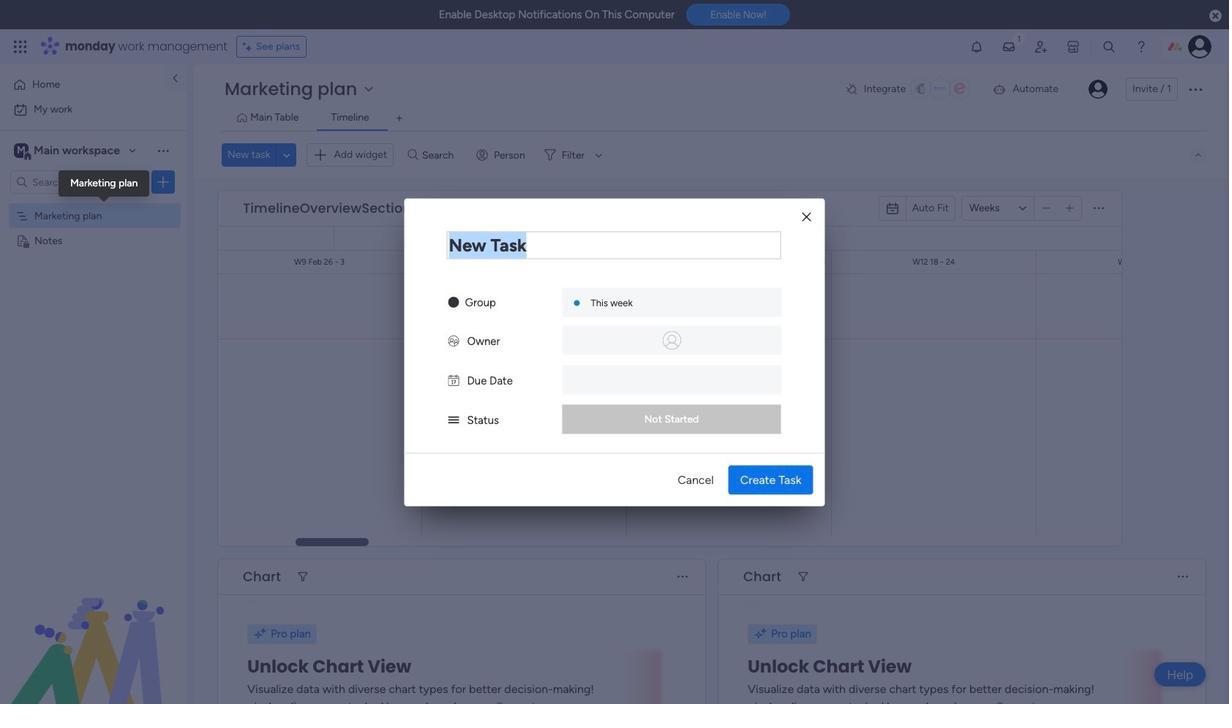 Task type: describe. For each thing, give the bounding box(es) containing it.
Search in workspace field
[[31, 174, 122, 191]]

0 horizontal spatial more dots image
[[678, 572, 688, 583]]

select product image
[[13, 40, 28, 54]]

1 image
[[1013, 30, 1026, 46]]

help image
[[1134, 40, 1149, 54]]

update feed image
[[1002, 40, 1016, 54]]

v2 status image
[[448, 413, 459, 427]]

workspace selection element
[[14, 142, 122, 161]]

more dots image
[[1178, 572, 1188, 583]]

invite members image
[[1034, 40, 1048, 54]]

workspace image
[[14, 143, 29, 159]]

1 vertical spatial option
[[9, 98, 178, 121]]

Search field
[[418, 145, 462, 165]]

private board image
[[15, 233, 29, 247]]

dapulse date column image
[[448, 374, 459, 387]]

lottie animation image
[[0, 557, 187, 705]]



Task type: vqa. For each thing, say whether or not it's contained in the screenshot.
topmost more dots icon
yes



Task type: locate. For each thing, give the bounding box(es) containing it.
arrow down image
[[590, 146, 607, 164]]

close image
[[802, 212, 811, 223]]

None field
[[239, 199, 415, 218], [447, 231, 781, 259], [239, 568, 285, 587], [740, 568, 785, 587], [239, 199, 415, 218], [447, 231, 781, 259], [239, 568, 285, 587], [740, 568, 785, 587]]

1 vertical spatial more dots image
[[678, 572, 688, 583]]

monday marketplace image
[[1066, 40, 1081, 54]]

dialog
[[404, 198, 825, 506]]

lottie animation element
[[0, 557, 187, 705]]

main content
[[0, 179, 1229, 705]]

notifications image
[[969, 40, 984, 54]]

v2 search image
[[408, 147, 418, 163]]

search everything image
[[1102, 40, 1116, 54]]

v2 multiple person column image
[[448, 334, 459, 348]]

tab list
[[222, 107, 1207, 131]]

collapse image
[[1193, 149, 1204, 161]]

2 vertical spatial option
[[0, 202, 187, 205]]

1 horizontal spatial kendall parks image
[[1188, 35, 1212, 59]]

see plans image
[[243, 39, 256, 55]]

option
[[9, 73, 156, 97], [9, 98, 178, 121], [0, 202, 187, 205]]

v2 sun image
[[448, 296, 459, 309]]

add view image
[[396, 113, 402, 124]]

0 vertical spatial option
[[9, 73, 156, 97]]

list box
[[0, 200, 187, 450]]

0 vertical spatial more dots image
[[1094, 203, 1104, 214]]

v2 plus image
[[1066, 203, 1074, 214]]

more dots image
[[1094, 203, 1104, 214], [678, 572, 688, 583]]

v2 minus image
[[1042, 203, 1050, 214]]

kendall parks image
[[1188, 35, 1212, 59], [1089, 80, 1108, 99]]

dapulse close image
[[1209, 9, 1222, 23]]

kendall parks image down search everything image
[[1089, 80, 1108, 99]]

1 vertical spatial kendall parks image
[[1089, 80, 1108, 99]]

tab
[[388, 107, 411, 130]]

0 vertical spatial kendall parks image
[[1188, 35, 1212, 59]]

0 horizontal spatial kendall parks image
[[1089, 80, 1108, 99]]

angle down image
[[283, 150, 290, 161]]

1 horizontal spatial more dots image
[[1094, 203, 1104, 214]]

kendall parks image down dapulse close icon
[[1188, 35, 1212, 59]]



